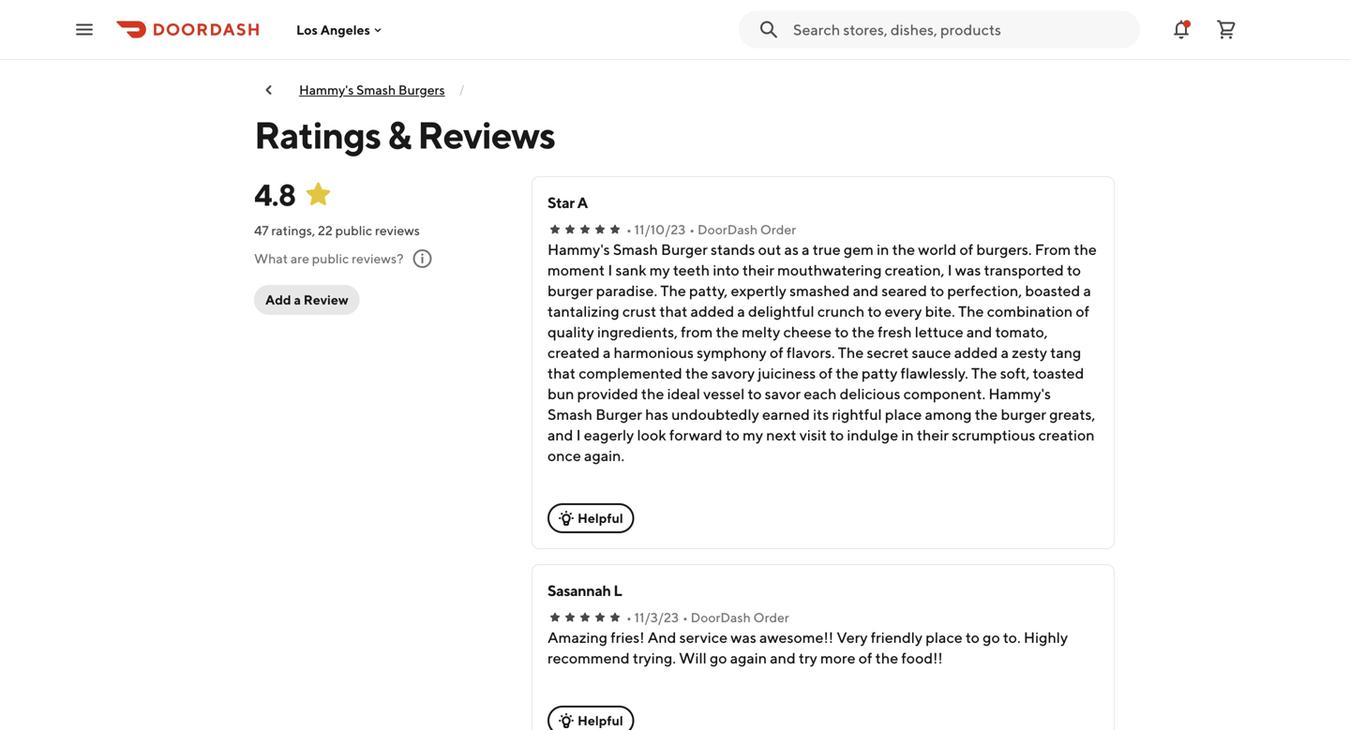 Task type: locate. For each thing, give the bounding box(es) containing it.
doordash for sasannah l
[[691, 610, 751, 626]]

hammy's smash burgers
[[299, 82, 445, 98]]

doordash right 11/10/23
[[698, 222, 758, 237]]

1 vertical spatial doordash
[[691, 610, 751, 626]]

review
[[304, 292, 349, 308]]

1 vertical spatial order
[[754, 610, 790, 626]]

public
[[335, 223, 373, 238], [312, 251, 349, 266]]

1 helpful button from the top
[[548, 504, 635, 534]]

•
[[627, 222, 632, 237], [690, 222, 695, 237], [627, 610, 632, 626], [683, 610, 688, 626]]

2 helpful from the top
[[578, 713, 624, 729]]

public right 22
[[335, 223, 373, 238]]

22
[[318, 223, 333, 238]]

doordash for star a
[[698, 222, 758, 237]]

0 vertical spatial helpful
[[578, 511, 624, 526]]

open menu image
[[73, 18, 96, 41]]

helpful button
[[548, 504, 635, 534], [548, 706, 635, 731]]

hammy's
[[299, 82, 354, 98]]

helpful button for l
[[548, 706, 635, 731]]

angeles
[[321, 22, 370, 37]]

add a review button
[[254, 285, 360, 315]]

2 helpful button from the top
[[548, 706, 635, 731]]

0 vertical spatial doordash
[[698, 222, 758, 237]]

are
[[291, 251, 310, 266]]

11/3/23
[[635, 610, 679, 626]]

reviews
[[418, 113, 555, 157]]

1 vertical spatial helpful button
[[548, 706, 635, 731]]

0 vertical spatial helpful button
[[548, 504, 635, 534]]

4.8
[[254, 177, 296, 212]]

0 vertical spatial public
[[335, 223, 373, 238]]

doordash
[[698, 222, 758, 237], [691, 610, 751, 626]]

0 vertical spatial order
[[761, 222, 797, 237]]

los angeles
[[296, 22, 370, 37]]

ratings & reviews
[[254, 113, 555, 157]]

• left 11/10/23
[[627, 222, 632, 237]]

star a
[[548, 194, 588, 212]]

1 vertical spatial helpful
[[578, 713, 624, 729]]

1 helpful from the top
[[578, 511, 624, 526]]

back to store button image
[[262, 83, 277, 98]]

ratings
[[272, 223, 312, 238]]

a
[[577, 194, 588, 212]]

los angeles button
[[296, 22, 385, 37]]

helpful
[[578, 511, 624, 526], [578, 713, 624, 729]]

los
[[296, 22, 318, 37]]

l
[[614, 582, 622, 600]]

order
[[761, 222, 797, 237], [754, 610, 790, 626]]

what are public reviews?
[[254, 251, 404, 266]]

• right 11/3/23
[[683, 610, 688, 626]]

order for a
[[761, 222, 797, 237]]

public down 22
[[312, 251, 349, 266]]

sasannah
[[548, 582, 611, 600]]

helpful button for a
[[548, 504, 635, 534]]

what
[[254, 251, 288, 266]]

smash
[[357, 82, 396, 98]]

doordash right 11/3/23
[[691, 610, 751, 626]]



Task type: vqa. For each thing, say whether or not it's contained in the screenshot.
Nonfat Milk's 'Milk'
no



Task type: describe. For each thing, give the bounding box(es) containing it.
ratings
[[254, 113, 381, 157]]

reviews
[[375, 223, 420, 238]]

• right 11/10/23
[[690, 222, 695, 237]]

burgers
[[399, 82, 445, 98]]

a
[[294, 292, 301, 308]]

star
[[548, 194, 575, 212]]

add
[[265, 292, 291, 308]]

,
[[312, 223, 315, 238]]

Store search: begin typing to search for stores available on DoorDash text field
[[794, 19, 1130, 40]]

0 items, open order cart image
[[1216, 18, 1238, 41]]

47 ratings , 22 public reviews
[[254, 223, 420, 238]]

notification bell image
[[1171, 18, 1193, 41]]

1 vertical spatial public
[[312, 251, 349, 266]]

helpful for a
[[578, 511, 624, 526]]

reviews?
[[352, 251, 404, 266]]

47
[[254, 223, 269, 238]]

order for l
[[754, 610, 790, 626]]

• left 11/3/23
[[627, 610, 632, 626]]

• 11/10/23 • doordash order
[[627, 222, 797, 237]]

sasannah l
[[548, 582, 622, 600]]

hammy's smash burgers link
[[299, 82, 445, 98]]

helpful for l
[[578, 713, 624, 729]]

add a review
[[265, 292, 349, 308]]

&
[[388, 113, 411, 157]]

11/10/23
[[635, 222, 686, 237]]

• 11/3/23 • doordash order
[[627, 610, 790, 626]]



